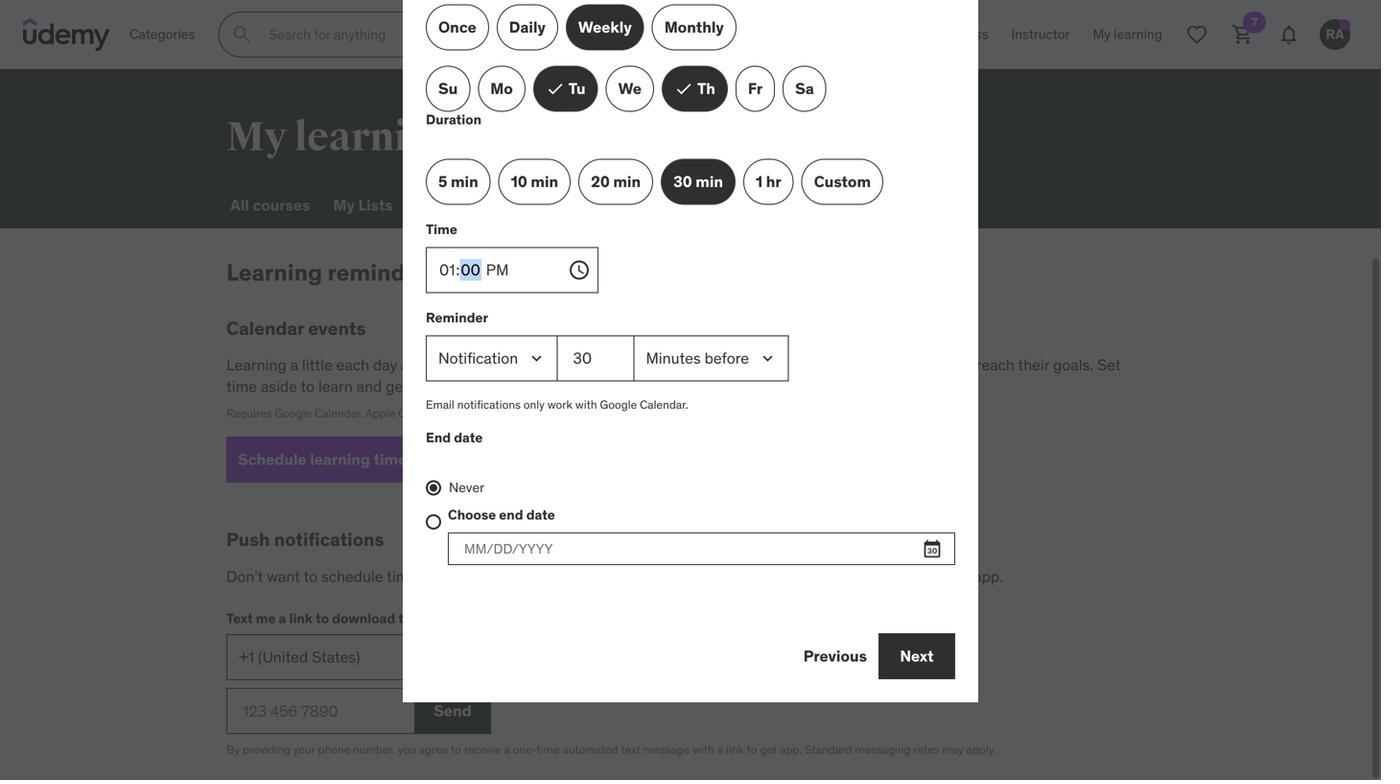 Task type: locate. For each thing, give the bounding box(es) containing it.
my learning
[[226, 112, 456, 162]]

my left lists
[[333, 195, 355, 215]]

your up 'only'
[[526, 377, 556, 396]]

my lists link
[[330, 182, 397, 228]]

0 vertical spatial app.
[[974, 567, 1004, 586]]

receive
[[464, 742, 501, 757]]

1 horizontal spatial my
[[333, 195, 355, 215]]

1 horizontal spatial google
[[600, 397, 637, 412]]

outlook
[[463, 406, 503, 421]]

2 vertical spatial notifications
[[722, 567, 807, 586]]

min for 10 min
[[531, 172, 559, 191]]

never
[[449, 479, 485, 496]]

notifications left the from
[[722, 567, 807, 586]]

notifications up schedule
[[274, 528, 384, 551]]

2 vertical spatial learning
[[226, 355, 287, 375]]

notifications down using on the left of the page
[[457, 397, 521, 412]]

with right work
[[576, 397, 597, 412]]

0 horizontal spatial google
[[275, 406, 312, 421]]

date right end
[[526, 506, 555, 523]]

1 vertical spatial reminders
[[412, 377, 482, 396]]

udemy left business
[[889, 26, 931, 43]]

2 vertical spatial get
[[760, 742, 777, 757]]

instructor
[[1012, 26, 1070, 43]]

get left push
[[658, 567, 681, 586]]

my up all courses
[[226, 112, 287, 162]]

time left automated
[[537, 742, 560, 757]]

your left phone
[[293, 742, 315, 757]]

set inside learning a little each day adds up. research shows that students who make learning a habit are more likely to reach their goals. set time aside to learn and get reminders using your learning scheduler. requires google calendar, apple calendar, or outlook
[[1098, 355, 1121, 375]]

to left download
[[316, 610, 329, 627]]

1 vertical spatial with
[[693, 742, 715, 757]]

with right message on the bottom left
[[693, 742, 715, 757]]

the
[[846, 567, 868, 586], [398, 610, 420, 627]]

reminder
[[426, 309, 488, 326]]

monthly
[[665, 17, 724, 37]]

1 calendar, from the left
[[315, 406, 363, 421]]

learn
[[319, 377, 353, 396]]

0 horizontal spatial app.
[[780, 742, 802, 757]]

0 vertical spatial get
[[386, 377, 409, 396]]

the right the from
[[846, 567, 868, 586]]

schedule learning time button
[[226, 437, 442, 483]]

a right blocks? on the left bottom
[[504, 567, 512, 586]]

reminders inside learning a little each day adds up. research shows that students who make learning a habit are more likely to reach their goals. set time aside to learn and get reminders using your learning scheduler. requires google calendar, apple calendar, or outlook
[[412, 377, 482, 396]]

1 vertical spatial my
[[333, 195, 355, 215]]

1 vertical spatial get
[[658, 567, 681, 586]]

0 vertical spatial with
[[576, 397, 597, 412]]

standard
[[805, 742, 852, 757]]

work
[[548, 397, 573, 412]]

0 horizontal spatial the
[[398, 610, 420, 627]]

Time time field
[[426, 247, 591, 293]]

reach
[[977, 355, 1015, 375]]

1 vertical spatial link
[[726, 742, 745, 757]]

0 horizontal spatial notifications
[[274, 528, 384, 551]]

the left app
[[398, 610, 420, 627]]

1 min from the left
[[451, 172, 479, 191]]

123 456 7890 text field
[[226, 688, 415, 734]]

time down "apple"
[[374, 450, 407, 469]]

5 min
[[439, 172, 479, 191]]

th
[[698, 79, 716, 98]]

dialog containing once
[[403, 0, 979, 702]]

1 horizontal spatial set
[[1098, 355, 1121, 375]]

2 horizontal spatial notifications
[[722, 567, 807, 586]]

get left standard
[[760, 742, 777, 757]]

courses
[[253, 195, 310, 215]]

time left blocks? on the left bottom
[[387, 567, 417, 586]]

1 horizontal spatial your
[[526, 377, 556, 396]]

notifications for push
[[274, 528, 384, 551]]

me
[[256, 610, 276, 627]]

archived
[[499, 195, 563, 215]]

small image
[[546, 79, 565, 99]]

who
[[673, 355, 701, 375]]

get down day
[[386, 377, 409, 396]]

2 horizontal spatial get
[[760, 742, 777, 757]]

1 horizontal spatial the
[[846, 567, 868, 586]]

learning up aside
[[226, 355, 287, 375]]

0 horizontal spatial your
[[293, 742, 315, 757]]

app. right mobile
[[974, 567, 1004, 586]]

little
[[302, 355, 333, 375]]

0 horizontal spatial calendar,
[[315, 406, 363, 421]]

goals.
[[1054, 355, 1094, 375]]

0 horizontal spatial with
[[576, 397, 597, 412]]

my for my learning
[[226, 112, 287, 162]]

set right goals. at right
[[1098, 355, 1121, 375]]

min
[[451, 172, 479, 191], [531, 172, 559, 191], [613, 172, 641, 191], [696, 172, 724, 191]]

learning left the reminder
[[516, 567, 572, 586]]

push
[[685, 567, 718, 586]]

1 vertical spatial the
[[398, 610, 420, 627]]

0 horizontal spatial date
[[454, 429, 483, 446]]

reminders
[[328, 258, 440, 287], [412, 377, 482, 396]]

google down scheduler.
[[600, 397, 637, 412]]

0 horizontal spatial get
[[386, 377, 409, 396]]

a left little
[[290, 355, 298, 375]]

udemy business
[[889, 26, 989, 43]]

next button
[[879, 633, 956, 679]]

Choose end date text field
[[448, 532, 956, 565]]

0 vertical spatial your
[[526, 377, 556, 396]]

lists
[[358, 195, 393, 215]]

students
[[609, 355, 669, 375]]

learning a little each day adds up. research shows that students who make learning a habit are more likely to reach their goals. set time aside to learn and get reminders using your learning scheduler. requires google calendar, apple calendar, or outlook
[[226, 355, 1121, 421]]

to right want
[[304, 567, 318, 586]]

min right 5
[[451, 172, 479, 191]]

learning right make
[[746, 355, 802, 375]]

None number field
[[558, 335, 635, 381]]

reminders down lists
[[328, 258, 440, 287]]

or
[[450, 406, 460, 421]]

message
[[644, 742, 690, 757]]

min right 10 on the left
[[531, 172, 559, 191]]

min right the 30
[[696, 172, 724, 191]]

learning down the 20 min
[[586, 195, 651, 215]]

0 vertical spatial the
[[846, 567, 868, 586]]

mo
[[491, 79, 513, 98]]

to
[[959, 355, 973, 375], [301, 377, 315, 396], [304, 567, 318, 586], [640, 567, 654, 586], [316, 610, 329, 627], [451, 742, 461, 757], [747, 742, 758, 757]]

app
[[423, 610, 447, 627]]

0 vertical spatial set
[[1098, 355, 1121, 375]]

0 vertical spatial learning
[[586, 195, 651, 215]]

apple
[[366, 406, 396, 421]]

my
[[226, 112, 287, 162], [333, 195, 355, 215]]

calendar, up end
[[398, 406, 447, 421]]

4 min from the left
[[696, 172, 724, 191]]

1 vertical spatial notifications
[[274, 528, 384, 551]]

0 horizontal spatial my
[[226, 112, 287, 162]]

3 min from the left
[[613, 172, 641, 191]]

with
[[576, 397, 597, 412], [693, 742, 715, 757]]

dialog
[[403, 0, 979, 702]]

app. left standard
[[780, 742, 802, 757]]

learning
[[586, 195, 651, 215], [226, 258, 323, 287], [226, 355, 287, 375]]

text me a link to download the app
[[226, 610, 447, 627]]

get
[[386, 377, 409, 396], [658, 567, 681, 586], [760, 742, 777, 757]]

0 vertical spatial notifications
[[457, 397, 521, 412]]

events
[[308, 316, 366, 339]]

reminders up email
[[412, 377, 482, 396]]

date
[[454, 429, 483, 446], [526, 506, 555, 523]]

su
[[439, 79, 458, 98]]

calendar, down learn
[[315, 406, 363, 421]]

notifications
[[457, 397, 521, 412], [274, 528, 384, 551], [722, 567, 807, 586]]

calendar,
[[315, 406, 363, 421], [398, 406, 447, 421]]

learning
[[294, 112, 456, 162], [746, 355, 802, 375], [559, 377, 615, 396], [310, 450, 370, 469], [516, 567, 572, 586]]

learning inside button
[[310, 450, 370, 469]]

archived link
[[495, 182, 567, 228]]

0 vertical spatial my
[[226, 112, 287, 162]]

learning up calendar
[[226, 258, 323, 287]]

time up requires
[[226, 377, 257, 396]]

google down aside
[[275, 406, 312, 421]]

custom
[[814, 172, 871, 191]]

all
[[230, 195, 249, 215]]

don't want to schedule time blocks? set a learning reminder to get push notifications from the udemy mobile app.
[[226, 567, 1004, 586]]

2 min from the left
[[531, 172, 559, 191]]

learning tools link
[[583, 182, 695, 228]]

text
[[621, 742, 641, 757]]

0 vertical spatial udemy
[[889, 26, 931, 43]]

0 vertical spatial link
[[289, 610, 313, 627]]

small image
[[675, 79, 694, 99]]

all courses
[[230, 195, 310, 215]]

1 vertical spatial learning
[[226, 258, 323, 287]]

5
[[439, 172, 448, 191]]

get inside learning a little each day adds up. research shows that students who make learning a habit are more likely to reach their goals. set time aside to learn and get reminders using your learning scheduler. requires google calendar, apple calendar, or outlook
[[386, 377, 409, 396]]

research
[[463, 355, 527, 375]]

end
[[426, 429, 451, 446]]

notifications inside dialog
[[457, 397, 521, 412]]

link right me
[[289, 610, 313, 627]]

udemy left mobile
[[872, 567, 920, 586]]

requires
[[226, 406, 272, 421]]

1 horizontal spatial notifications
[[457, 397, 521, 412]]

time inside button
[[374, 450, 407, 469]]

1 horizontal spatial app.
[[974, 567, 1004, 586]]

0 horizontal spatial set
[[477, 567, 501, 586]]

1 vertical spatial set
[[477, 567, 501, 586]]

1 horizontal spatial link
[[726, 742, 745, 757]]

my inside "link"
[[333, 195, 355, 215]]

link right message on the bottom left
[[726, 742, 745, 757]]

min up learning tools
[[613, 172, 641, 191]]

learning down "apple"
[[310, 450, 370, 469]]

are
[[856, 355, 878, 375]]

calendar
[[226, 316, 304, 339]]

learning down the "that" on the left top
[[559, 377, 615, 396]]

date down or at the bottom of the page
[[454, 429, 483, 446]]

1 horizontal spatial calendar,
[[398, 406, 447, 421]]

google inside learning a little each day adds up. research shows that students who make learning a habit are more likely to reach their goals. set time aside to learn and get reminders using your learning scheduler. requires google calendar, apple calendar, or outlook
[[275, 406, 312, 421]]

to right likely
[[959, 355, 973, 375]]

min for 30 min
[[696, 172, 724, 191]]

1 horizontal spatial date
[[526, 506, 555, 523]]

tools
[[654, 195, 691, 215]]

set right blocks? on the left bottom
[[477, 567, 501, 586]]

time
[[226, 377, 257, 396], [374, 450, 407, 469], [387, 567, 417, 586], [537, 742, 560, 757]]



Task type: describe. For each thing, give the bounding box(es) containing it.
my lists
[[333, 195, 393, 215]]

a left one-
[[504, 742, 510, 757]]

daily
[[509, 17, 546, 37]]

phone
[[318, 742, 351, 757]]

providing
[[243, 742, 291, 757]]

to left standard
[[747, 742, 758, 757]]

up.
[[438, 355, 459, 375]]

email notifications only work with google calendar.
[[426, 397, 689, 412]]

learning up lists
[[294, 112, 456, 162]]

10 min
[[511, 172, 559, 191]]

messaging
[[855, 742, 911, 757]]

each
[[336, 355, 369, 375]]

by
[[226, 742, 240, 757]]

a right message on the bottom left
[[717, 742, 724, 757]]

20 min
[[591, 172, 641, 191]]

submit search image
[[231, 23, 254, 46]]

notifications for email
[[457, 397, 521, 412]]

udemy image
[[23, 18, 110, 51]]

time
[[426, 221, 458, 238]]

to right the reminder
[[640, 567, 654, 586]]

email
[[426, 397, 455, 412]]

learning tools
[[586, 195, 691, 215]]

fr
[[748, 79, 763, 98]]

reminder
[[575, 567, 637, 586]]

make
[[705, 355, 743, 375]]

2 calendar, from the left
[[398, 406, 447, 421]]

business
[[934, 26, 989, 43]]

only
[[524, 397, 545, 412]]

habit
[[818, 355, 852, 375]]

0 horizontal spatial link
[[289, 610, 313, 627]]

previous button
[[792, 633, 879, 679]]

agree
[[419, 742, 448, 757]]

that
[[578, 355, 605, 375]]

text
[[226, 610, 253, 627]]

blocks?
[[421, 567, 473, 586]]

adds
[[401, 355, 434, 375]]

your inside learning a little each day adds up. research shows that students who make learning a habit are more likely to reach their goals. set time aside to learn and get reminders using your learning scheduler. requires google calendar, apple calendar, or outlook
[[526, 377, 556, 396]]

may
[[943, 742, 964, 757]]

1 vertical spatial date
[[526, 506, 555, 523]]

1 vertical spatial udemy
[[872, 567, 920, 586]]

schedule
[[321, 567, 383, 586]]

we
[[618, 79, 642, 98]]

1 horizontal spatial with
[[693, 742, 715, 757]]

20
[[591, 172, 610, 191]]

google inside dialog
[[600, 397, 637, 412]]

don't
[[226, 567, 263, 586]]

number,
[[353, 742, 395, 757]]

one-
[[513, 742, 537, 757]]

a left habit
[[806, 355, 814, 375]]

udemy business link
[[877, 12, 1000, 58]]

wishlist
[[416, 195, 476, 215]]

automated
[[563, 742, 618, 757]]

with inside dialog
[[576, 397, 597, 412]]

likely
[[921, 355, 956, 375]]

min for 5 min
[[451, 172, 479, 191]]

30
[[674, 172, 693, 191]]

wishlist link
[[412, 182, 480, 228]]

schedule
[[238, 450, 307, 469]]

push
[[226, 528, 270, 551]]

a right me
[[279, 610, 286, 627]]

my for my lists
[[333, 195, 355, 215]]

weekly
[[578, 17, 632, 37]]

choose
[[448, 506, 496, 523]]

end
[[499, 506, 524, 523]]

time inside learning a little each day adds up. research shows that students who make learning a habit are more likely to reach their goals. set time aside to learn and get reminders using your learning scheduler. requires google calendar, apple calendar, or outlook
[[226, 377, 257, 396]]

0 vertical spatial date
[[454, 429, 483, 446]]

want
[[267, 567, 300, 586]]

from
[[810, 567, 842, 586]]

0 vertical spatial reminders
[[328, 258, 440, 287]]

1 hr
[[756, 172, 782, 191]]

10
[[511, 172, 528, 191]]

30 min
[[674, 172, 724, 191]]

send
[[434, 701, 472, 721]]

day
[[373, 355, 397, 375]]

more
[[882, 355, 917, 375]]

learning inside learning a little each day adds up. research shows that students who make learning a habit are more likely to reach their goals. set time aside to learn and get reminders using your learning scheduler. requires google calendar, apple calendar, or outlook
[[226, 355, 287, 375]]

to down little
[[301, 377, 315, 396]]

1 vertical spatial your
[[293, 742, 315, 757]]

you
[[398, 742, 416, 757]]

end date
[[426, 429, 483, 446]]

all courses link
[[226, 182, 314, 228]]

tu
[[569, 79, 586, 98]]

1 horizontal spatial get
[[658, 567, 681, 586]]

to right agree
[[451, 742, 461, 757]]

apply.
[[967, 742, 997, 757]]

learning reminders
[[226, 258, 440, 287]]

previous
[[804, 646, 867, 666]]

send button
[[415, 688, 491, 734]]

duration
[[426, 111, 482, 128]]

min for 20 min
[[613, 172, 641, 191]]

their
[[1018, 355, 1050, 375]]

1
[[756, 172, 763, 191]]

choose end date
[[448, 506, 555, 523]]

calendar events
[[226, 316, 366, 339]]

hr
[[766, 172, 782, 191]]

aside
[[261, 377, 297, 396]]

learning for learning tools
[[586, 195, 651, 215]]

and
[[357, 377, 382, 396]]

learning for learning reminders
[[226, 258, 323, 287]]

calendar.
[[640, 397, 689, 412]]

1 vertical spatial app.
[[780, 742, 802, 757]]

download
[[332, 610, 396, 627]]

scheduler.
[[619, 377, 689, 396]]

once
[[439, 17, 477, 37]]

schedule learning time
[[238, 450, 407, 469]]



Task type: vqa. For each thing, say whether or not it's contained in the screenshot.
the middle package
no



